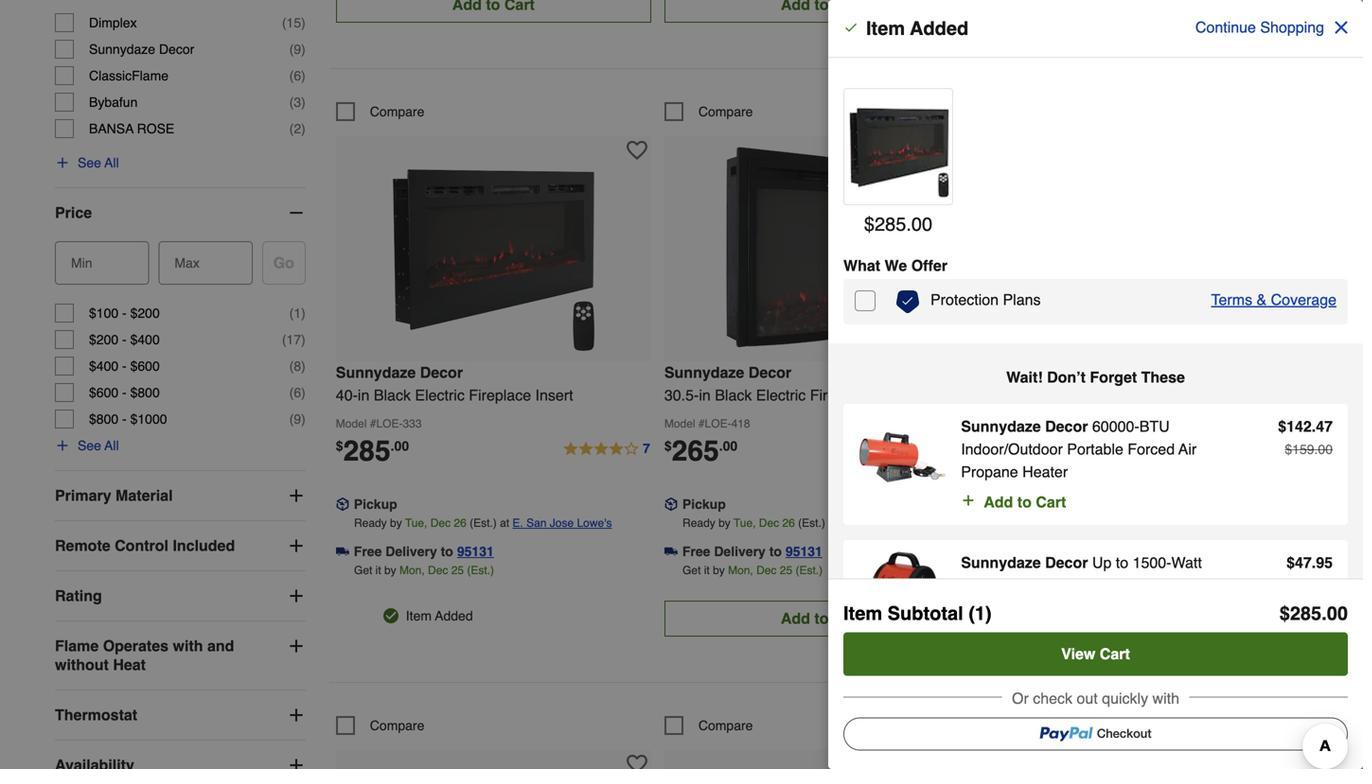 Task type: locate. For each thing, give the bounding box(es) containing it.
( for bybafun
[[289, 95, 294, 110]]

- down $400 - $600
[[122, 385, 127, 400]]

plus image inside thermostat button
[[287, 706, 306, 725]]

25
[[451, 564, 464, 577], [780, 564, 792, 577]]

$1000
[[130, 412, 167, 427]]

9 for $800 - $1000
[[294, 412, 301, 427]]

sunnydaze up 30.5-
[[664, 364, 744, 381]]

( 9 ) down ( 8 )
[[289, 412, 306, 427]]

0 vertical spatial add
[[984, 494, 1013, 511]]

3 at from the left
[[1149, 517, 1158, 530]]

plus image inside flame operates with and without heat button
[[287, 637, 306, 656]]

2 horizontal spatial get
[[1011, 564, 1029, 577]]

47
[[1316, 418, 1333, 435], [1295, 554, 1312, 572]]

black up model # loe-333
[[374, 387, 411, 404]]

insert inside sunnydaze decor 40-in black electric fireplace insert
[[535, 387, 573, 404]]

1 horizontal spatial classicflame
[[993, 364, 1090, 381]]

jose for 2nd 95131 button e. san jose lowe's button
[[878, 517, 902, 530]]

6 down ( 8 )
[[294, 385, 301, 400]]

lowe's down the 5 button
[[1226, 517, 1261, 530]]

1 horizontal spatial add to cart
[[984, 494, 1066, 511]]

insert up the 5 button
[[1205, 387, 1243, 404]]

$200 - $400
[[89, 332, 160, 347]]

0 horizontal spatial truck filled image
[[336, 545, 349, 559]]

2 6 from the top
[[294, 385, 301, 400]]

free delivery to 95131 for 2nd 95131 button
[[682, 544, 822, 559]]

( 9 )
[[289, 42, 306, 57], [289, 412, 306, 427]]

1 truck filled image from the left
[[336, 545, 349, 559]]

1 pickup from the left
[[354, 497, 397, 512]]

$ 285 .00 down model # loe-333
[[336, 435, 409, 467]]

insert for 40-in black electric fireplace insert
[[535, 387, 573, 404]]

heart outline image
[[626, 140, 647, 161], [1283, 754, 1304, 770]]

plus image inside primary material button
[[287, 487, 306, 506]]

1 horizontal spatial it
[[704, 564, 710, 577]]

2 ( 6 ) from the top
[[289, 385, 306, 400]]

- left $1000 on the bottom of page
[[122, 412, 127, 427]]

1 ) from the top
[[301, 15, 306, 30]]

8 ) from the top
[[301, 359, 306, 374]]

1 e. san jose lowe's button from the left
[[512, 514, 612, 533]]

2 25 from the left
[[780, 564, 792, 577]]

3 free from the left
[[1011, 544, 1039, 559]]

0 horizontal spatial model
[[336, 417, 367, 431]]

2 down 3
[[294, 121, 301, 136]]

95131 button
[[457, 542, 494, 561], [786, 542, 822, 561], [1114, 542, 1151, 561]]

pickup image down propane
[[993, 498, 1006, 511]]

2 vertical spatial $ 285 .00
[[1279, 603, 1348, 625]]

159
[[1292, 442, 1314, 457]]

to inside up to 1500-watt ceramic utility indoor electric space heater
[[1116, 554, 1128, 572]]

lowe's down "7" button at the bottom of the page
[[577, 517, 612, 530]]

0 vertical spatial $200
[[130, 306, 160, 321]]

8
[[294, 359, 301, 374], [971, 441, 979, 456]]

1 get from the left
[[354, 564, 372, 577]]

- right "$100"
[[122, 306, 127, 321]]

6 ) from the top
[[301, 306, 306, 321]]

1 vertical spatial 6
[[294, 385, 301, 400]]

free delivery to 95131 up yes "image"
[[354, 544, 494, 559]]

( 17 )
[[282, 332, 306, 347]]

285 up what we offer
[[875, 213, 906, 235]]

2 mon, from the left
[[728, 564, 753, 577]]

sunnydaze decor up "utility"
[[961, 554, 1088, 572]]

flame operates with and without heat
[[55, 638, 234, 674]]

( 6 )
[[289, 68, 306, 83], [289, 385, 306, 400]]

0 vertical spatial see all button
[[55, 153, 119, 172]]

4 ) from the top
[[301, 95, 306, 110]]

3 95131 from the left
[[1114, 544, 1151, 559]]

2 horizontal spatial pickup
[[1011, 497, 1054, 512]]

with right quickly
[[1152, 690, 1179, 708]]

rose
[[137, 121, 174, 136]]

3 black from the left
[[1043, 387, 1080, 404]]

3 fireplace from the left
[[1138, 387, 1201, 404]]

pickup image
[[336, 498, 349, 511], [993, 498, 1006, 511]]

all for 2nd see all button
[[105, 438, 119, 453]]

minus image
[[287, 204, 306, 223]]

4.5 stars image
[[891, 438, 980, 461]]

) for $600 - $800
[[301, 385, 306, 400]]

0 horizontal spatial with
[[173, 638, 203, 655]]

decor up 333
[[420, 364, 463, 381]]

# for 40-
[[370, 417, 376, 431]]

2 vertical spatial cart
[[1100, 646, 1130, 663]]

compare inside 1000631427 element
[[370, 718, 424, 733]]

3 ) from the top
[[301, 68, 306, 83]]

1 jose from the left
[[550, 517, 574, 530]]

decor up .51
[[1045, 418, 1088, 435]]

.51
[[1048, 439, 1066, 454]]

( 6 ) up 3
[[289, 68, 306, 83]]

.00 down 418 at the right
[[719, 439, 738, 454]]

0 horizontal spatial e. san jose lowe's button
[[512, 514, 612, 533]]

see
[[78, 155, 101, 170], [78, 438, 101, 453]]

protection plan filled image
[[896, 291, 919, 313]]

jose
[[550, 517, 574, 530], [878, 517, 902, 530], [1199, 517, 1223, 530]]

or
[[1012, 690, 1029, 708]]

electric inside "classicflame 34.1-in black electric fireplace insert"
[[1085, 387, 1134, 404]]

see for 2nd see all button
[[78, 438, 101, 453]]

sunnydaze decor down dimplex
[[89, 42, 194, 57]]

pickup right pickup image
[[682, 497, 726, 512]]

5 ) from the top
[[301, 121, 306, 136]]

1 free from the left
[[354, 544, 382, 559]]

$400 up $400 - $600
[[130, 332, 160, 347]]

( for $100 - $200
[[289, 306, 294, 321]]

1 horizontal spatial added
[[910, 18, 968, 39]]

285 down model # loe-333
[[343, 435, 391, 467]]

item added right checkmark image
[[866, 18, 968, 39]]

0 horizontal spatial free
[[354, 544, 382, 559]]

(
[[282, 15, 286, 30], [289, 42, 294, 57], [289, 68, 294, 83], [289, 95, 294, 110], [289, 121, 294, 136], [289, 306, 294, 321], [282, 332, 286, 347], [289, 359, 294, 374], [289, 385, 294, 400], [289, 412, 294, 427]]

1 free delivery to 95131 from the left
[[354, 544, 494, 559]]

pickup down $ 528 .51
[[1011, 497, 1054, 512]]

1 horizontal spatial e. san jose lowe's button
[[841, 514, 940, 533]]

3 insert from the left
[[1205, 387, 1243, 404]]

1000631427 element
[[336, 716, 424, 735]]

3 san from the left
[[1175, 517, 1195, 530]]

get for truck filled image
[[683, 564, 701, 577]]

1 ready by tue, dec 26 (est.) at e. san jose lowe's from the left
[[354, 517, 612, 530]]

cart right view
[[1100, 646, 1130, 663]]

go button
[[262, 241, 306, 285]]

0 vertical spatial .
[[1312, 418, 1316, 435]]

delivery for third 95131 button from right
[[385, 544, 437, 559]]

pickup image down 'actual price $285.00' 'element'
[[336, 498, 349, 511]]

plus image
[[55, 155, 70, 170], [287, 487, 306, 506], [287, 587, 306, 606], [287, 637, 306, 656], [287, 706, 306, 725]]

3 lowe's from the left
[[1226, 517, 1261, 530]]

0 horizontal spatial 95131 button
[[457, 542, 494, 561]]

- for $600
[[122, 385, 127, 400]]

$ inside $ 265 .00
[[664, 439, 672, 454]]

product image
[[848, 97, 950, 199], [859, 416, 946, 503], [859, 552, 946, 639]]

( 9 ) down ( 15 ) on the top of page
[[289, 42, 306, 57]]

0 vertical spatial $400
[[130, 332, 160, 347]]

0 horizontal spatial san
[[526, 517, 547, 530]]

see all down $800 - $1000
[[78, 438, 119, 453]]

compare inside 5013934685 element
[[1027, 718, 1081, 733]]

electric
[[415, 387, 465, 404], [756, 387, 806, 404], [1085, 387, 1134, 404], [1110, 577, 1160, 594]]

san for e. san jose lowe's button related to 3rd 95131 button from the left
[[1175, 517, 1195, 530]]

1 # from the left
[[370, 417, 376, 431]]

1 horizontal spatial free
[[682, 544, 710, 559]]

1 horizontal spatial truck filled image
[[993, 545, 1006, 559]]

fireplace for 30.5-in black electric fireplace insert
[[810, 387, 872, 404]]

( 1 )
[[289, 306, 306, 321]]

1 horizontal spatial san
[[855, 517, 875, 530]]

add to cart
[[984, 494, 1066, 511], [781, 610, 863, 627]]

6 up 3
[[294, 68, 301, 83]]

tue, up get it by tue, jan 2 (est.)
[[1062, 517, 1084, 530]]

3 ready from the left
[[1011, 517, 1044, 530]]

1 horizontal spatial ready
[[683, 517, 715, 530]]

( for bansa rose
[[289, 121, 294, 136]]

lowe's for e. san jose lowe's button related to 3rd 95131 button from the left
[[1226, 517, 1261, 530]]

8 down ( 17 )
[[294, 359, 301, 374]]

fireplace for 40-in black electric fireplace insert
[[469, 387, 531, 404]]

forced
[[1128, 441, 1175, 458]]

truck filled image for get it by tue, jan 2 (est.)
[[993, 545, 1006, 559]]

model for 30.5-
[[664, 417, 695, 431]]

1 vertical spatial see all button
[[55, 436, 119, 455]]

3 delivery from the left
[[1043, 544, 1094, 559]]

2 model from the left
[[664, 417, 695, 431]]

free
[[354, 544, 382, 559], [682, 544, 710, 559], [1011, 544, 1039, 559]]

heater down .51
[[1022, 463, 1068, 481]]

0 vertical spatial add to cart
[[984, 494, 1066, 511]]

truck filled image
[[336, 545, 349, 559], [993, 545, 1006, 559]]

0 vertical spatial 9
[[294, 42, 301, 57]]

17
[[286, 332, 301, 347]]

2 pickup from the left
[[682, 497, 726, 512]]

- up $600 - $800
[[122, 359, 127, 374]]

all down $800 - $1000
[[105, 438, 119, 453]]

1 horizontal spatial 8
[[971, 441, 979, 456]]

2 all from the top
[[105, 438, 119, 453]]

4 stars image
[[562, 438, 651, 461]]

285 down $ 47 . 95
[[1290, 603, 1322, 625]]

black inside sunnydaze decor 40-in black electric fireplace insert
[[374, 387, 411, 404]]

wait!
[[1006, 369, 1043, 386]]

insert inside sunnydaze decor 30.5-in black electric fireplace insert
[[876, 387, 914, 404]]

lowe's for e. san jose lowe's button related to third 95131 button from right
[[577, 517, 612, 530]]

0 horizontal spatial cart
[[833, 610, 863, 627]]

$
[[864, 213, 875, 235], [1278, 418, 1286, 435], [336, 439, 343, 454], [664, 439, 672, 454], [993, 439, 1000, 454], [1285, 442, 1292, 457], [1286, 554, 1295, 572], [1279, 603, 1290, 625]]

.00 inside "$ 285 .00"
[[391, 439, 409, 454]]

$ 47 . 95
[[1286, 554, 1333, 572]]

1 horizontal spatial at
[[828, 517, 838, 530]]

remote control included
[[55, 537, 235, 555]]

see all
[[78, 155, 119, 170], [78, 438, 119, 453]]

1 vertical spatial 9
[[294, 412, 301, 427]]

$200 down "$100"
[[89, 332, 118, 347]]

( 6 ) for classicflame
[[289, 68, 306, 83]]

2 vertical spatial 285
[[1290, 603, 1322, 625]]

truck filled image
[[664, 545, 678, 559]]

0 horizontal spatial $800
[[89, 412, 118, 427]]

25 for third 95131 button from right
[[451, 564, 464, 577]]

jose for e. san jose lowe's button related to 3rd 95131 button from the left
[[1199, 517, 1223, 530]]

2 jose from the left
[[878, 517, 902, 530]]

2 left 1500-
[[1103, 564, 1110, 577]]

black up 418 at the right
[[715, 387, 752, 404]]

6 for classicflame
[[294, 68, 301, 83]]

in up model # loe-333
[[358, 387, 370, 404]]

0 horizontal spatial add to cart
[[781, 610, 863, 627]]

1 delivery from the left
[[385, 544, 437, 559]]

heart outline image
[[626, 754, 647, 770]]

1 25 from the left
[[451, 564, 464, 577]]

) for $800 - $1000
[[301, 412, 306, 427]]

item left subtotal
[[843, 603, 882, 625]]

2 san from the left
[[855, 517, 875, 530]]

dec
[[430, 517, 451, 530], [759, 517, 779, 530], [428, 564, 448, 577], [756, 564, 777, 577]]

propane
[[961, 463, 1018, 481]]

plus image inside rating button
[[287, 587, 306, 606]]

2 horizontal spatial fireplace
[[1138, 387, 1201, 404]]

san
[[526, 517, 547, 530], [855, 517, 875, 530], [1175, 517, 1195, 530]]

)
[[301, 15, 306, 30], [301, 42, 306, 57], [301, 68, 306, 83], [301, 95, 306, 110], [301, 121, 306, 136], [301, 306, 306, 321], [301, 332, 306, 347], [301, 359, 306, 374], [301, 385, 306, 400], [301, 412, 306, 427]]

1 model from the left
[[336, 417, 367, 431]]

fireplace inside "classicflame 34.1-in black electric fireplace insert"
[[1138, 387, 1201, 404]]

$400 up $600 - $800
[[89, 359, 118, 374]]

1 vertical spatial see all
[[78, 438, 119, 453]]

1 vertical spatial $800
[[89, 412, 118, 427]]

ready down 'actual price $285.00' 'element'
[[354, 517, 387, 530]]

compare inside 5001135115 element
[[698, 104, 753, 119]]

item right checkmark image
[[866, 18, 905, 39]]

1 in from the left
[[358, 387, 370, 404]]

sunnydaze
[[89, 42, 155, 57], [336, 364, 416, 381], [664, 364, 744, 381], [961, 418, 1041, 435], [961, 554, 1041, 572]]

sunnydaze down dimplex
[[89, 42, 155, 57]]

fireplace inside sunnydaze decor 40-in black electric fireplace insert
[[469, 387, 531, 404]]

see all for 2nd see all button from the bottom
[[78, 155, 119, 170]]

5001135107 element
[[664, 716, 753, 735]]

5 - from the top
[[122, 412, 127, 427]]

8 up propane
[[971, 441, 979, 456]]

0 vertical spatial heart outline image
[[626, 140, 647, 161]]

truck filled image for get it by mon, dec 25 (est.)
[[336, 545, 349, 559]]

0 horizontal spatial #
[[370, 417, 376, 431]]

view
[[1061, 646, 1095, 663]]

1 vertical spatial heater
[[961, 600, 1006, 617]]

5013934685 element
[[993, 716, 1081, 735]]

sunnydaze decor for up to 1500-watt ceramic utility indoor electric space heater
[[961, 554, 1088, 572]]

1 all from the top
[[105, 155, 119, 170]]

2 up up
[[1109, 517, 1115, 530]]

$600 up $600 - $800
[[130, 359, 160, 374]]

1 horizontal spatial black
[[715, 387, 752, 404]]

in inside sunnydaze decor 40-in black electric fireplace insert
[[358, 387, 370, 404]]

compare inside 5001135107 element
[[698, 718, 753, 733]]

.00 right 5
[[1314, 442, 1333, 457]]

$800 down $600 - $800
[[89, 412, 118, 427]]

loe- for 30.5-
[[705, 417, 731, 431]]

tue, down 'actual price $285.00' 'element'
[[405, 517, 427, 530]]

0 vertical spatial all
[[105, 155, 119, 170]]

delivery up get it by tue, jan 2 (est.)
[[1043, 544, 1094, 559]]

get it by tue, jan 2 (est.)
[[1011, 564, 1140, 577]]

pickup down 'actual price $285.00' 'element'
[[354, 497, 397, 512]]

tue,
[[405, 517, 427, 530], [734, 517, 756, 530], [1062, 517, 1084, 530], [1056, 564, 1079, 577]]

0 vertical spatial see
[[78, 155, 101, 170]]

2 see all from the top
[[78, 438, 119, 453]]

1 6 from the top
[[294, 68, 301, 83]]

3 model from the left
[[993, 417, 1024, 431]]

8 button
[[891, 438, 980, 461]]

. for 47
[[1312, 418, 1316, 435]]

cart left subtotal
[[833, 610, 863, 627]]

47 right 142
[[1316, 418, 1333, 435]]

0 vertical spatial with
[[173, 638, 203, 655]]

added right checkmark image
[[910, 18, 968, 39]]

1 vertical spatial $400
[[89, 359, 118, 374]]

classicflame inside "classicflame 34.1-in black electric fireplace insert"
[[993, 364, 1090, 381]]

2 95131 from the left
[[786, 544, 822, 559]]

get it by mon, dec 25 (est.) for third 95131 button from right
[[354, 564, 494, 577]]

9 down ( 8 )
[[294, 412, 301, 427]]

insert up 8 button
[[876, 387, 914, 404]]

0 vertical spatial add to cart button
[[961, 491, 1066, 514]]

( for $600 - $800
[[289, 385, 294, 400]]

and
[[207, 638, 234, 655]]

$600 - $800
[[89, 385, 160, 400]]

lowe's down "4.5 stars" image
[[905, 517, 940, 530]]

plus image inside remote control included button
[[287, 537, 306, 556]]

2 9 from the top
[[294, 412, 301, 427]]

free for third 95131 button from right
[[354, 544, 382, 559]]

see all button down bansa
[[55, 153, 119, 172]]

0 horizontal spatial $200
[[89, 332, 118, 347]]

1 horizontal spatial $600
[[130, 359, 160, 374]]

0 horizontal spatial pickup
[[354, 497, 397, 512]]

1 see from the top
[[78, 155, 101, 170]]

classicflame up 34.1-
[[993, 364, 1090, 381]]

3 e. from the left
[[1161, 517, 1172, 530]]

plus image for flame operates with and without heat
[[287, 637, 306, 656]]

0 horizontal spatial heart outline image
[[626, 140, 647, 161]]

2 lowe's from the left
[[905, 517, 940, 530]]

item subtotal (1)
[[843, 603, 992, 625]]

1 horizontal spatial lowe's
[[905, 517, 940, 530]]

continue
[[1195, 18, 1256, 36]]

don't
[[1047, 369, 1086, 386]]

# up $ 265 .00
[[698, 417, 705, 431]]

1 26 from the left
[[454, 517, 466, 530]]

1 - from the top
[[122, 306, 127, 321]]

2 fireplace from the left
[[810, 387, 872, 404]]

1 ( 6 ) from the top
[[289, 68, 306, 83]]

go
[[273, 254, 294, 272]]

classicflame
[[89, 68, 168, 83], [993, 364, 1090, 381]]

- for $800
[[122, 412, 127, 427]]

0 vertical spatial cart
[[1036, 494, 1066, 511]]

3 e. san jose lowe's button from the left
[[1161, 514, 1261, 533]]

2 free delivery to 95131 from the left
[[682, 544, 822, 559]]

cart inside button
[[1100, 646, 1130, 663]]

0 horizontal spatial black
[[374, 387, 411, 404]]

2 ready by tue, dec 26 (est.) at e. san jose lowe's from the left
[[683, 517, 940, 530]]

0 horizontal spatial 47
[[1295, 554, 1312, 572]]

plus image
[[55, 438, 70, 453], [961, 491, 976, 510], [287, 537, 306, 556], [287, 756, 306, 770]]

e. san jose lowe's button for 2nd 95131 button
[[841, 514, 940, 533]]

free for 3rd 95131 button from the left
[[1011, 544, 1039, 559]]

pickup for 3rd 95131 button from the left
[[1011, 497, 1054, 512]]

2 e. san jose lowe's button from the left
[[841, 514, 940, 533]]

$ 285 .00 down $ 47 . 95
[[1279, 603, 1348, 625]]

pickup image
[[664, 498, 678, 511]]

compare for 5013934685 element
[[1027, 718, 1081, 733]]

dimplex
[[89, 15, 137, 30]]

2 horizontal spatial $ 285 .00
[[1279, 603, 1348, 625]]

2 horizontal spatial black
[[1043, 387, 1080, 404]]

e. for third 95131 button from right
[[512, 517, 523, 530]]

95131
[[457, 544, 494, 559], [786, 544, 822, 559], [1114, 544, 1151, 559]]

jose up watt
[[1199, 517, 1223, 530]]

indoor/outdoor
[[961, 441, 1063, 458]]

( 9 ) for sunnydaze decor
[[289, 42, 306, 57]]

black inside "classicflame 34.1-in black electric fireplace insert"
[[1043, 387, 1080, 404]]

1 horizontal spatial heart outline image
[[1283, 754, 1304, 770]]

1 vertical spatial item added
[[406, 609, 473, 624]]

1 ( 9 ) from the top
[[289, 42, 306, 57]]

get it by mon, dec 25 (est.)
[[354, 564, 494, 577], [683, 564, 823, 577]]

95131 for 3rd 95131 button from the left
[[1114, 544, 1151, 559]]

fireplace inside sunnydaze decor 30.5-in black electric fireplace insert
[[810, 387, 872, 404]]

333
[[403, 417, 422, 431]]

1 9 from the top
[[294, 42, 301, 57]]

all for 2nd see all button from the bottom
[[105, 155, 119, 170]]

model down 40-
[[336, 417, 367, 431]]

1 mon, from the left
[[399, 564, 425, 577]]

classicflame for classicflame
[[89, 68, 168, 83]]

0 horizontal spatial heater
[[961, 600, 1006, 617]]

in up 'model # loe-418'
[[699, 387, 711, 404]]

# up $ 528 .51
[[1027, 417, 1033, 431]]

7 ) from the top
[[301, 332, 306, 347]]

jan up up
[[1087, 517, 1106, 530]]

get for truck filled icon corresponding to get it by tue, jan 2 (est.)
[[1011, 564, 1029, 577]]

model for in
[[993, 417, 1024, 431]]

in for 30.5-
[[699, 387, 711, 404]]

1 vertical spatial ( 6 )
[[289, 385, 306, 400]]

3 in from the left
[[1027, 387, 1039, 404]]

2 horizontal spatial jose
[[1199, 517, 1223, 530]]

.00 inside $ 142 . 47 $ 159 .00
[[1314, 442, 1333, 457]]

2 pickup image from the left
[[993, 498, 1006, 511]]

or check out quickly with
[[1012, 690, 1179, 708]]

1 insert from the left
[[535, 387, 573, 404]]

sunnydaze inside sunnydaze decor 40-in black electric fireplace insert
[[336, 364, 416, 381]]

primary material button
[[55, 471, 306, 521]]

black for 30.5-
[[715, 387, 752, 404]]

1 horizontal spatial 25
[[780, 564, 792, 577]]

0 vertical spatial $ 285 .00
[[864, 213, 932, 235]]

) for classicflame
[[301, 68, 306, 83]]

2 truck filled image from the left
[[993, 545, 1006, 559]]

classicflame for classicflame 34.1-in black electric fireplace insert
[[993, 364, 1090, 381]]

3 it from the left
[[1032, 564, 1038, 577]]

btu
[[1139, 418, 1170, 435]]

2
[[294, 121, 301, 136], [1109, 517, 1115, 530], [1103, 564, 1110, 577]]

at for e. san jose lowe's button related to 3rd 95131 button from the left
[[1149, 517, 1158, 530]]

2 in from the left
[[699, 387, 711, 404]]

1 e. from the left
[[512, 517, 523, 530]]

1 horizontal spatial mon,
[[728, 564, 753, 577]]

1 horizontal spatial $800
[[130, 385, 160, 400]]

( 3 )
[[289, 95, 306, 110]]

3 - from the top
[[122, 359, 127, 374]]

$ 285 .00 up we
[[864, 213, 932, 235]]

decor up 'rose'
[[159, 42, 194, 57]]

jose down "7" button at the bottom of the page
[[550, 517, 574, 530]]

1 . from the top
[[1312, 418, 1316, 435]]

plans
[[1003, 291, 1041, 309]]

#
[[370, 417, 376, 431], [698, 417, 705, 431], [1027, 417, 1033, 431]]

.00 up offer
[[906, 213, 932, 235]]

1 horizontal spatial heater
[[1022, 463, 1068, 481]]

( for dimplex
[[282, 15, 286, 30]]

$800 up $1000 on the bottom of page
[[130, 385, 160, 400]]

added right yes "image"
[[435, 609, 473, 624]]

heater
[[1022, 463, 1068, 481], [961, 600, 1006, 617]]

e. san jose lowe's button down 8 button
[[841, 514, 940, 533]]

- up $400 - $600
[[122, 332, 127, 347]]

model for 40-
[[336, 417, 367, 431]]

at for 2nd 95131 button e. san jose lowe's button
[[828, 517, 838, 530]]

( for classicflame
[[289, 68, 294, 83]]

$ inside "$ 285 .00"
[[336, 439, 343, 454]]

decor
[[159, 42, 194, 57], [420, 364, 463, 381], [748, 364, 791, 381], [1045, 418, 1088, 435], [1045, 554, 1088, 572]]

see all down bansa
[[78, 155, 119, 170]]

1 horizontal spatial get
[[683, 564, 701, 577]]

bybafun
[[89, 95, 138, 110]]

2 horizontal spatial cart
[[1100, 646, 1130, 663]]

2 # from the left
[[698, 417, 705, 431]]

2 horizontal spatial free delivery to 95131
[[1011, 544, 1151, 559]]

compare inside 5001135101 element
[[370, 104, 424, 119]]

1 it from the left
[[375, 564, 381, 577]]

1 horizontal spatial insert
[[876, 387, 914, 404]]

e. san jose lowe's button up watt
[[1161, 514, 1261, 533]]

see all button down $800 - $1000
[[55, 436, 119, 455]]

free delivery to 95131 for 3rd 95131 button from the left
[[1011, 544, 1151, 559]]

delivery for 3rd 95131 button from the left
[[1043, 544, 1094, 559]]

at for e. san jose lowe's button related to third 95131 button from right
[[500, 517, 509, 530]]

3 jose from the left
[[1199, 517, 1223, 530]]

.
[[1312, 418, 1316, 435], [1312, 554, 1316, 572]]

item added
[[866, 18, 968, 39], [406, 609, 473, 624]]

1 see all from the top
[[78, 155, 119, 170]]

2 free from the left
[[682, 544, 710, 559]]

tue, down $ 265 .00
[[734, 517, 756, 530]]

plus image for primary material
[[287, 487, 306, 506]]

pickup image for ready by tue, jan 2 (est.) at e. san jose lowe's
[[993, 498, 1006, 511]]

2 horizontal spatial delivery
[[1043, 544, 1094, 559]]

0 horizontal spatial in
[[358, 387, 370, 404]]

1 black from the left
[[374, 387, 411, 404]]

black for 40-
[[374, 387, 411, 404]]

get
[[354, 564, 372, 577], [683, 564, 701, 577], [1011, 564, 1029, 577]]

2 get it by mon, dec 25 (est.) from the left
[[683, 564, 823, 577]]

2 see from the top
[[78, 438, 101, 453]]

1 horizontal spatial pickup image
[[993, 498, 1006, 511]]

1 fireplace from the left
[[469, 387, 531, 404]]

model # loe-418
[[664, 417, 750, 431]]

decor up 418 at the right
[[748, 364, 791, 381]]

0 vertical spatial 285
[[875, 213, 906, 235]]

2 black from the left
[[715, 387, 752, 404]]

model # loe-333
[[336, 417, 422, 431]]

2 horizontal spatial it
[[1032, 564, 1038, 577]]

see down bansa
[[78, 155, 101, 170]]

. inside $ 142 . 47 $ 159 .00
[[1312, 418, 1316, 435]]

0 horizontal spatial ready by tue, dec 26 (est.) at e. san jose lowe's
[[354, 517, 612, 530]]

1 see all button from the top
[[55, 153, 119, 172]]

2 ) from the top
[[301, 42, 306, 57]]

3 95131 button from the left
[[1114, 542, 1151, 561]]

$200
[[130, 306, 160, 321], [89, 332, 118, 347]]

$200 up $200 - $400
[[130, 306, 160, 321]]

0 vertical spatial 8
[[294, 359, 301, 374]]

1 horizontal spatial 26
[[782, 517, 795, 530]]

black inside sunnydaze decor 30.5-in black electric fireplace insert
[[715, 387, 752, 404]]

2 loe- from the left
[[705, 417, 731, 431]]

2 ready from the left
[[683, 517, 715, 530]]

1 horizontal spatial get it by mon, dec 25 (est.)
[[683, 564, 823, 577]]

2 get from the left
[[683, 564, 701, 577]]

0 horizontal spatial $ 285 .00
[[336, 435, 409, 467]]

with inside flame operates with and without heat
[[173, 638, 203, 655]]

up to 1500-watt ceramic utility indoor electric space heater
[[961, 554, 1207, 617]]

1 ready from the left
[[354, 517, 387, 530]]

2 at from the left
[[828, 517, 838, 530]]

$ 528 .51
[[993, 435, 1066, 467]]

1 horizontal spatial $400
[[130, 332, 160, 347]]

1 horizontal spatial pickup
[[682, 497, 726, 512]]

2 horizontal spatial #
[[1027, 417, 1033, 431]]

free delivery to 95131 up get it by tue, jan 2 (est.)
[[1011, 544, 1151, 559]]

9
[[294, 42, 301, 57], [294, 412, 301, 427]]

compare for 5001135101 element
[[370, 104, 424, 119]]

1 loe- from the left
[[376, 417, 403, 431]]

in inside sunnydaze decor 30.5-in black electric fireplace insert
[[699, 387, 711, 404]]

with left and
[[173, 638, 203, 655]]

0 horizontal spatial at
[[500, 517, 509, 530]]

6 for $600 - $800
[[294, 385, 301, 400]]

# up 'actual price $285.00' 'element'
[[370, 417, 376, 431]]

2 vertical spatial sunnydaze decor
[[961, 554, 1088, 572]]

1 get it by mon, dec 25 (est.) from the left
[[354, 564, 494, 577]]

( 6 ) down ( 8 )
[[289, 385, 306, 400]]

40-
[[336, 387, 358, 404]]

e. san jose lowe's button down "7" button at the bottom of the page
[[512, 514, 612, 533]]

ready by tue, dec 26 (est.) at e. san jose lowe's
[[354, 517, 612, 530], [683, 517, 940, 530]]

heater down "ceramic"
[[961, 600, 1006, 617]]

ready by tue, dec 26 (est.) at e. san jose lowe's for 2nd 95131 button
[[683, 517, 940, 530]]

3 free delivery to 95131 from the left
[[1011, 544, 1151, 559]]

$600 down $400 - $600
[[89, 385, 118, 400]]

ready down $ 265 .00
[[683, 517, 715, 530]]

2 horizontal spatial insert
[[1205, 387, 1243, 404]]

4 - from the top
[[122, 385, 127, 400]]

1 vertical spatial heart outline image
[[1283, 754, 1304, 770]]

plus image for thermostat
[[287, 706, 306, 725]]

sunnydaze decor up indoor/outdoor
[[961, 418, 1088, 435]]

2 it from the left
[[704, 564, 710, 577]]

9 ) from the top
[[301, 385, 306, 400]]

see down $800 - $1000
[[78, 438, 101, 453]]

3 get from the left
[[1011, 564, 1029, 577]]

1 san from the left
[[526, 517, 547, 530]]

cart
[[1036, 494, 1066, 511], [833, 610, 863, 627], [1100, 646, 1130, 663]]

2 26 from the left
[[782, 517, 795, 530]]

2 ( 9 ) from the top
[[289, 412, 306, 427]]

2 delivery from the left
[[714, 544, 766, 559]]



Task type: describe. For each thing, give the bounding box(es) containing it.
heat
[[113, 657, 146, 674]]

(1)
[[969, 603, 992, 625]]

e. san jose lowe's button for 3rd 95131 button from the left
[[1161, 514, 1261, 533]]

7
[[643, 441, 650, 456]]

quickly
[[1102, 690, 1148, 708]]

$ 265 .00
[[664, 435, 738, 467]]

5001135115 element
[[664, 102, 753, 121]]

60000-
[[1092, 418, 1139, 435]]

2 vertical spatial product image
[[859, 552, 946, 639]]

free for 2nd 95131 button
[[682, 544, 710, 559]]

$100 - $200
[[89, 306, 160, 321]]

delivery for 2nd 95131 button
[[714, 544, 766, 559]]

26 for 2nd 95131 button
[[782, 517, 795, 530]]

$100
[[89, 306, 118, 321]]

- for $200
[[122, 332, 127, 347]]

5 button
[[1219, 438, 1308, 461]]

$400 - $600
[[89, 359, 160, 374]]

0 vertical spatial 2
[[294, 121, 301, 136]]

5
[[1300, 441, 1307, 456]]

tue, for 2nd 95131 button
[[734, 517, 756, 530]]

min
[[71, 256, 92, 271]]

jose for e. san jose lowe's button related to third 95131 button from right
[[550, 517, 574, 530]]

60000-btu indoor/outdoor portable forced air propane heater
[[961, 418, 1197, 481]]

8 inside "4.5 stars" image
[[971, 441, 979, 456]]

1 vertical spatial 2
[[1109, 517, 1115, 530]]

these
[[1141, 369, 1185, 386]]

tue, left up
[[1056, 564, 1079, 577]]

actual price $265.00 element
[[664, 435, 738, 467]]

up
[[1092, 554, 1112, 572]]

rating
[[55, 587, 102, 605]]

0 vertical spatial jan
[[1087, 517, 1106, 530]]

pickup for third 95131 button from right
[[354, 497, 397, 512]]

34.1-
[[993, 387, 1027, 404]]

. for 95
[[1312, 554, 1316, 572]]

decor inside sunnydaze decor 40-in black electric fireplace insert
[[420, 364, 463, 381]]

model # 33ii042fgl
[[993, 417, 1093, 431]]

528
[[1000, 435, 1048, 467]]

e. for 2nd 95131 button
[[841, 517, 852, 530]]

95131 for third 95131 button from right
[[457, 544, 494, 559]]

e. san jose lowe's button for third 95131 button from right
[[512, 514, 612, 533]]

47 inside $ 142 . 47 $ 159 .00
[[1316, 418, 1333, 435]]

forget
[[1090, 369, 1137, 386]]

utility
[[1022, 577, 1059, 594]]

electric inside sunnydaze decor 40-in black electric fireplace insert
[[415, 387, 465, 404]]

air
[[1179, 441, 1197, 458]]

actual price $285.00 element
[[336, 435, 409, 467]]

wait! don't forget these
[[1006, 369, 1185, 386]]

coverage
[[1271, 291, 1337, 309]]

e. for 3rd 95131 button from the left
[[1161, 517, 1172, 530]]

0 horizontal spatial $400
[[89, 359, 118, 374]]

( 2 )
[[289, 121, 306, 136]]

0 horizontal spatial 8
[[294, 359, 301, 374]]

tue, for third 95131 button from right
[[405, 517, 427, 530]]

remote
[[55, 537, 110, 555]]

bansa rose
[[89, 121, 174, 136]]

item right yes "image"
[[406, 609, 432, 624]]

142
[[1286, 418, 1312, 435]]

265
[[672, 435, 719, 467]]

what we offer
[[843, 257, 947, 274]]

0 horizontal spatial item added
[[406, 609, 473, 624]]

5 stars image
[[1219, 438, 1308, 461]]

0 vertical spatial item added
[[866, 18, 968, 39]]

# for 30.5-
[[698, 417, 705, 431]]

ready by tue, dec 26 (est.) at e. san jose lowe's for third 95131 button from right
[[354, 517, 612, 530]]

we
[[885, 257, 907, 274]]

1 vertical spatial added
[[435, 609, 473, 624]]

33ii042fgl
[[1033, 417, 1093, 431]]

actual price $528.51 element
[[993, 435, 1066, 467]]

$ up what
[[864, 213, 875, 235]]

( for $400 - $600
[[289, 359, 294, 374]]

1 vertical spatial 285
[[343, 435, 391, 467]]

protection plans
[[930, 291, 1041, 309]]

1 vertical spatial add to cart button
[[664, 601, 980, 637]]

2 horizontal spatial 285
[[1290, 603, 1322, 625]]

bansa
[[89, 121, 134, 136]]

1 horizontal spatial $ 285 .00
[[864, 213, 932, 235]]

operates
[[103, 638, 169, 655]]

flame
[[55, 638, 99, 655]]

3
[[294, 95, 301, 110]]

check
[[1033, 690, 1072, 708]]

( for $800 - $1000
[[289, 412, 294, 427]]

space
[[1164, 577, 1207, 594]]

yes image
[[383, 609, 398, 624]]

what
[[843, 257, 880, 274]]

) for sunnydaze decor
[[301, 42, 306, 57]]

offer
[[911, 257, 947, 274]]

get for get it by mon, dec 25 (est.) truck filled icon
[[354, 564, 372, 577]]

$ down $ 47 . 95
[[1279, 603, 1290, 625]]

0 vertical spatial sunnydaze decor
[[89, 42, 194, 57]]

compare for 5001135115 element
[[698, 104, 753, 119]]

0 vertical spatial product image
[[848, 97, 950, 199]]

terms
[[1211, 291, 1252, 309]]

heater inside 60000-btu indoor/outdoor portable forced air propane heater
[[1022, 463, 1068, 481]]

see all for 2nd see all button
[[78, 438, 119, 453]]

terms & coverage button
[[1211, 289, 1337, 311]]

sunnydaze up indoor/outdoor
[[961, 418, 1041, 435]]

( 9 ) for $800 - $1000
[[289, 412, 306, 427]]

( 6 ) for $600 - $800
[[289, 385, 306, 400]]

san for 2nd 95131 button e. san jose lowe's button
[[855, 517, 875, 530]]

.00 down 95
[[1322, 603, 1348, 625]]

mon, for 2nd 95131 button
[[728, 564, 753, 577]]

$ 142 . 47 $ 159 .00
[[1278, 418, 1333, 457]]

1 horizontal spatial $200
[[130, 306, 160, 321]]

included
[[173, 537, 235, 555]]

) for $100 - $200
[[301, 306, 306, 321]]

1 vertical spatial 47
[[1295, 554, 1312, 572]]

1 vertical spatial add to cart
[[781, 610, 863, 627]]

2 see all button from the top
[[55, 436, 119, 455]]

2 95131 button from the left
[[786, 542, 822, 561]]

indoor
[[1063, 577, 1106, 594]]

in inside "classicflame 34.1-in black electric fireplace insert"
[[1027, 387, 1039, 404]]

pickup image for ready by tue, dec 26 (est.) at e. san jose lowe's
[[336, 498, 349, 511]]

ready by tue, jan 2 (est.) at e. san jose lowe's
[[1011, 517, 1261, 530]]

15
[[286, 15, 301, 30]]

1 horizontal spatial add
[[984, 494, 1013, 511]]

sunnydaze decor for 60000-btu indoor/outdoor portable forced air propane heater
[[961, 418, 1088, 435]]

0 vertical spatial $600
[[130, 359, 160, 374]]

1
[[294, 306, 301, 321]]

$ left 5
[[1285, 442, 1292, 457]]

view cart button
[[843, 633, 1348, 676]]

1 horizontal spatial with
[[1152, 690, 1179, 708]]

it for third 95131 button from right
[[375, 564, 381, 577]]

.00 inside $ 265 .00
[[719, 439, 738, 454]]

electric inside up to 1500-watt ceramic utility indoor electric space heater
[[1110, 577, 1160, 594]]

continue shopping button
[[1183, 6, 1363, 49]]

sunnydaze decor 40-in black electric fireplace insert
[[336, 364, 573, 404]]

1 vertical spatial jan
[[1082, 564, 1100, 577]]

free delivery to 95131 for third 95131 button from right
[[354, 544, 494, 559]]

sunnydaze up "ceramic"
[[961, 554, 1041, 572]]

without
[[55, 657, 109, 674]]

price button
[[55, 188, 306, 238]]

0 vertical spatial $800
[[130, 385, 160, 400]]

it for 2nd 95131 button
[[704, 564, 710, 577]]

) for bybafun
[[301, 95, 306, 110]]

9 for sunnydaze decor
[[294, 42, 301, 57]]

decor inside sunnydaze decor 30.5-in black electric fireplace insert
[[748, 364, 791, 381]]

sunnydaze decor 30.5-in black electric fireplace insert
[[664, 364, 914, 404]]

insert for 30.5-in black electric fireplace insert
[[876, 387, 914, 404]]

heater inside up to 1500-watt ceramic utility indoor electric space heater
[[961, 600, 1006, 617]]

primary material
[[55, 487, 173, 505]]

418
[[731, 417, 750, 431]]

# for in
[[1027, 417, 1033, 431]]

- for $100
[[122, 306, 127, 321]]

( 15 )
[[282, 15, 306, 30]]

sunnydaze inside sunnydaze decor 30.5-in black electric fireplace insert
[[664, 364, 744, 381]]

view cart
[[1061, 646, 1130, 663]]

portable
[[1067, 441, 1123, 458]]

5001135101 element
[[336, 102, 424, 121]]

in for 40-
[[358, 387, 370, 404]]

26 for third 95131 button from right
[[454, 517, 466, 530]]

1 95131 button from the left
[[457, 542, 494, 561]]

ready for third 95131 button from right
[[354, 517, 387, 530]]

flame operates with and without heat button
[[55, 622, 306, 690]]

ready for 3rd 95131 button from the left
[[1011, 517, 1044, 530]]

mon, for third 95131 button from right
[[399, 564, 425, 577]]

get it by mon, dec 25 (est.) for 2nd 95131 button
[[683, 564, 823, 577]]

subtotal
[[888, 603, 963, 625]]

thermostat button
[[55, 691, 306, 740]]

san for e. san jose lowe's button related to third 95131 button from right
[[526, 517, 547, 530]]

1 vertical spatial add
[[781, 610, 810, 627]]

insert inside "classicflame 34.1-in black electric fireplace insert"
[[1205, 387, 1243, 404]]

classicflame 34.1-in black electric fireplace insert
[[993, 364, 1243, 404]]

close image
[[1332, 18, 1351, 37]]

) for bansa rose
[[301, 121, 306, 136]]

1 vertical spatial product image
[[859, 416, 946, 503]]

out
[[1077, 690, 1098, 708]]

$ left 95
[[1286, 554, 1295, 572]]

remote control included button
[[55, 522, 306, 571]]

$800 - $1000
[[89, 412, 167, 427]]

$ up 5 stars image
[[1278, 418, 1286, 435]]

shopping
[[1260, 18, 1324, 36]]

electric inside sunnydaze decor 30.5-in black electric fireplace insert
[[756, 387, 806, 404]]

) for $400 - $600
[[301, 359, 306, 374]]

1 vertical spatial $ 285 .00
[[336, 435, 409, 467]]

pickup for 2nd 95131 button
[[682, 497, 726, 512]]

lowe's for 2nd 95131 button e. san jose lowe's button
[[905, 517, 940, 530]]

rating button
[[55, 572, 306, 621]]

compare for 1000631427 element
[[370, 718, 424, 733]]

1 vertical spatial cart
[[833, 610, 863, 627]]

1500-
[[1133, 554, 1171, 572]]

$ inside $ 528 .51
[[993, 439, 1000, 454]]

max
[[175, 256, 200, 271]]

terms & coverage
[[1211, 291, 1337, 309]]

tue, for 3rd 95131 button from the left
[[1062, 517, 1084, 530]]

decor up indoor
[[1045, 554, 1088, 572]]

checkmark image
[[843, 20, 859, 35]]

ceramic
[[961, 577, 1017, 594]]

loe- for 40-
[[376, 417, 403, 431]]

30.5-
[[664, 387, 699, 404]]

25 for 2nd 95131 button
[[780, 564, 792, 577]]

control
[[115, 537, 168, 555]]

compare for 5001135107 element
[[698, 718, 753, 733]]

1 vertical spatial $600
[[89, 385, 118, 400]]

( 8 )
[[289, 359, 306, 374]]

2 vertical spatial 2
[[1103, 564, 1110, 577]]

see for 2nd see all button from the bottom
[[78, 155, 101, 170]]

thermostat
[[55, 707, 137, 724]]



Task type: vqa. For each thing, say whether or not it's contained in the screenshot.
off
no



